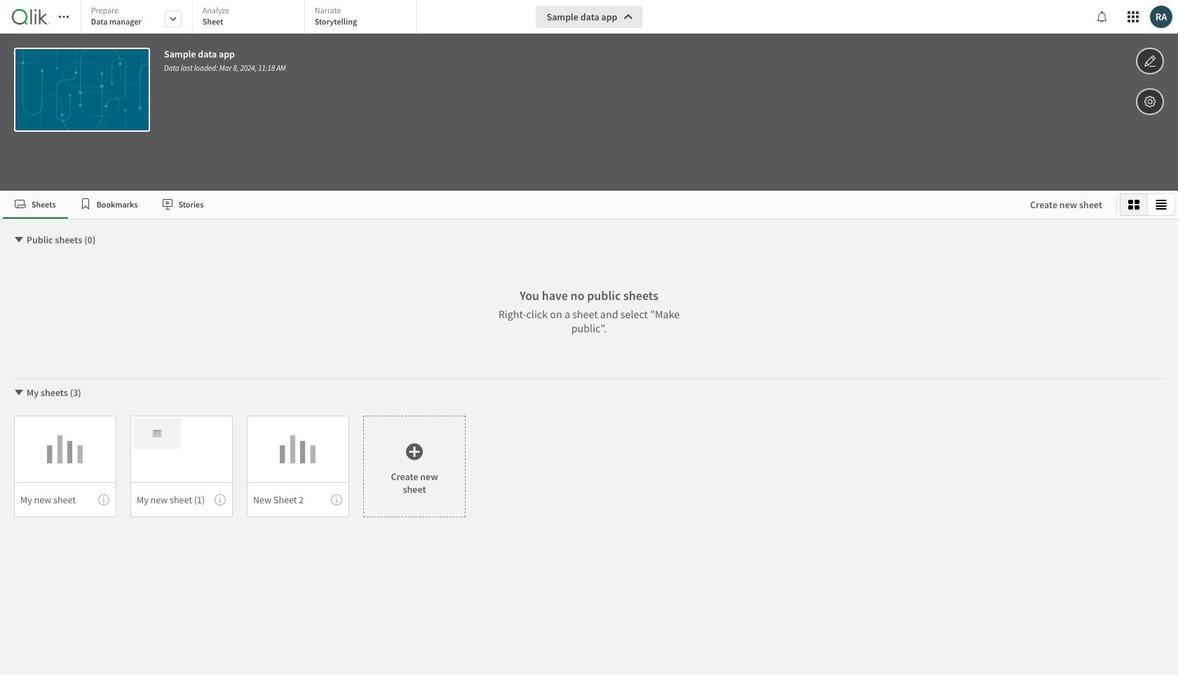 Task type: locate. For each thing, give the bounding box(es) containing it.
0 horizontal spatial menu item
[[14, 483, 116, 518]]

1 tooltip from the left
[[98, 495, 109, 506]]

2 horizontal spatial menu item
[[247, 483, 349, 518]]

edit image
[[1144, 53, 1157, 69]]

my new sheet (1) sheet is selected. press the spacebar or enter key to open my new sheet (1) sheet. use the right and left arrow keys to navigate. element
[[130, 416, 233, 518]]

2 menu item from the left
[[130, 483, 233, 518]]

0 vertical spatial collapse image
[[13, 234, 25, 246]]

3 tooltip from the left
[[331, 495, 342, 506]]

menu item for new sheet 2 sheet is selected. press the spacebar or enter key to open new sheet 2 sheet. use the right and left arrow keys to navigate. element
[[247, 483, 349, 518]]

1 vertical spatial collapse image
[[13, 387, 25, 398]]

toolbar
[[0, 0, 1179, 191]]

application
[[0, 0, 1179, 676]]

my new sheet sheet is selected. press the spacebar or enter key to open my new sheet sheet. use the right and left arrow keys to navigate. element
[[14, 416, 116, 518]]

1 horizontal spatial menu item
[[130, 483, 233, 518]]

0 horizontal spatial tooltip
[[98, 495, 109, 506]]

2 horizontal spatial tooltip
[[331, 495, 342, 506]]

tooltip inside new sheet 2 sheet is selected. press the spacebar or enter key to open new sheet 2 sheet. use the right and left arrow keys to navigate. element
[[331, 495, 342, 506]]

tooltip inside my new sheet (1) sheet is selected. press the spacebar or enter key to open my new sheet (1) sheet. use the right and left arrow keys to navigate. element
[[215, 495, 226, 506]]

tab list
[[81, 0, 422, 35], [3, 191, 1017, 219]]

tooltip inside my new sheet sheet is selected. press the spacebar or enter key to open my new sheet sheet. use the right and left arrow keys to navigate. element
[[98, 495, 109, 506]]

menu item for my new sheet (1) sheet is selected. press the spacebar or enter key to open my new sheet (1) sheet. use the right and left arrow keys to navigate. element
[[130, 483, 233, 518]]

group
[[1120, 194, 1176, 216]]

1 horizontal spatial tooltip
[[215, 495, 226, 506]]

3 menu item from the left
[[247, 483, 349, 518]]

tooltip for new sheet 2 sheet is selected. press the spacebar or enter key to open new sheet 2 sheet. use the right and left arrow keys to navigate. element's menu item
[[331, 495, 342, 506]]

collapse image
[[13, 234, 25, 246], [13, 387, 25, 398]]

0 vertical spatial tab list
[[81, 0, 422, 35]]

1 collapse image from the top
[[13, 234, 25, 246]]

menu item
[[14, 483, 116, 518], [130, 483, 233, 518], [247, 483, 349, 518]]

1 menu item from the left
[[14, 483, 116, 518]]

2 tooltip from the left
[[215, 495, 226, 506]]

tooltip
[[98, 495, 109, 506], [215, 495, 226, 506], [331, 495, 342, 506]]



Task type: vqa. For each thing, say whether or not it's contained in the screenshot.
Ruby Anderson image
no



Task type: describe. For each thing, give the bounding box(es) containing it.
grid view image
[[1129, 199, 1140, 210]]

menu item for my new sheet sheet is selected. press the spacebar or enter key to open my new sheet sheet. use the right and left arrow keys to navigate. element
[[14, 483, 116, 518]]

new sheet 2 sheet is selected. press the spacebar or enter key to open new sheet 2 sheet. use the right and left arrow keys to navigate. element
[[247, 416, 349, 518]]

list view image
[[1156, 199, 1167, 210]]

tooltip for menu item associated with my new sheet sheet is selected. press the spacebar or enter key to open my new sheet sheet. use the right and left arrow keys to navigate. element
[[98, 495, 109, 506]]

2 collapse image from the top
[[13, 387, 25, 398]]

app options image
[[1144, 93, 1157, 110]]

tooltip for menu item corresponding to my new sheet (1) sheet is selected. press the spacebar or enter key to open my new sheet (1) sheet. use the right and left arrow keys to navigate. element
[[215, 495, 226, 506]]

1 vertical spatial tab list
[[3, 191, 1017, 219]]



